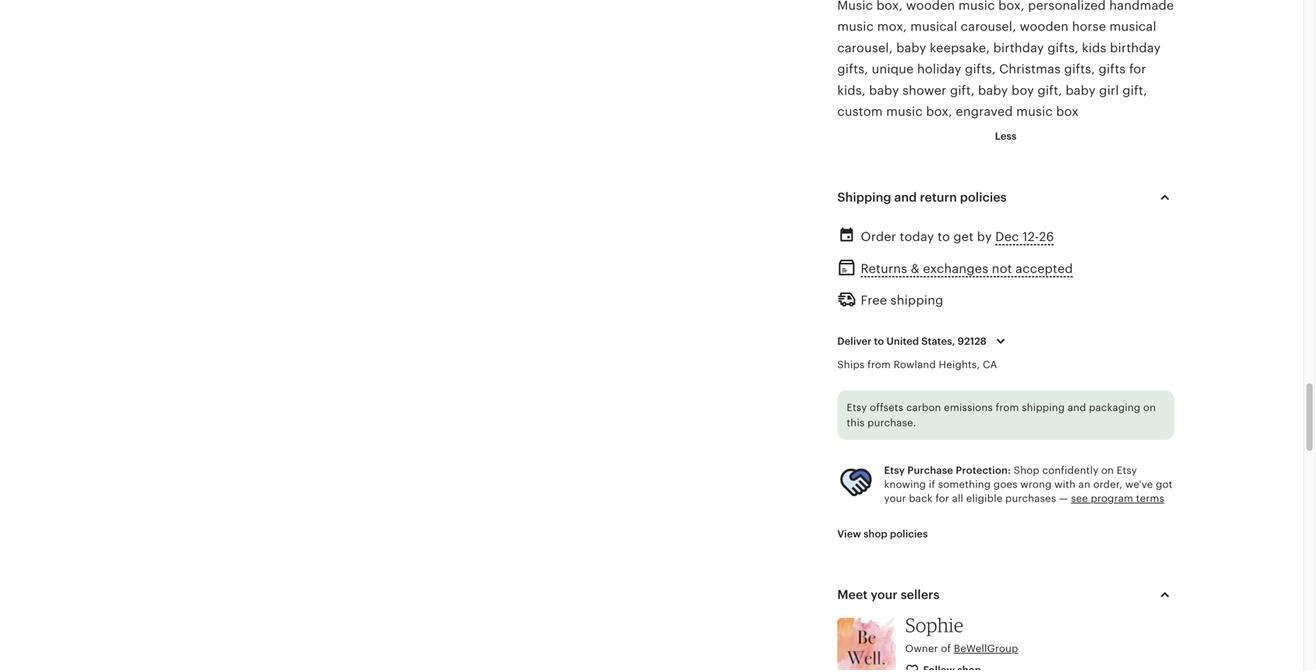 Task type: describe. For each thing, give the bounding box(es) containing it.
sophie owner of bewellgroup
[[906, 614, 1019, 655]]

for inside shop confidently on etsy knowing if something goes wrong with an order, we've got your back for all eligible purchases —
[[936, 493, 950, 505]]

view
[[838, 528, 862, 540]]

heights,
[[939, 359, 980, 371]]

etsy purchase protection:
[[885, 465, 1011, 476]]

confidently
[[1043, 465, 1099, 476]]

music
[[838, 0, 874, 12]]

kids
[[1083, 41, 1107, 55]]

purchase.
[[868, 417, 917, 429]]

on inside etsy offsets carbon emissions from shipping and packaging on this purchase.
[[1144, 402, 1157, 414]]

dec 12-26 button
[[996, 225, 1055, 248]]

returns & exchanges not accepted
[[861, 262, 1074, 276]]

view shop policies button
[[826, 520, 940, 548]]

92128
[[958, 335, 987, 347]]

music box, wooden music box, personalized handmade music mox, musical carousel, wooden horse musical carousel, baby keepsake, birthday gifts, kids birthday gifts, unique holiday gifts, christmas gifts, gifts for kids, baby shower gift, baby boy gift, baby girl gift, custom music box, engraved music box
[[838, 0, 1175, 119]]

etsy inside shop confidently on etsy knowing if something goes wrong with an order, we've got your back for all eligible purchases —
[[1117, 465, 1138, 476]]

ships
[[838, 359, 865, 371]]

deliver
[[838, 335, 872, 347]]

free shipping
[[861, 293, 944, 307]]

meet
[[838, 588, 868, 602]]

view shop policies
[[838, 528, 928, 540]]

2 musical from the left
[[1110, 20, 1157, 34]]

order
[[861, 230, 897, 244]]

owner
[[906, 643, 939, 655]]

0 horizontal spatial carousel,
[[838, 41, 893, 55]]

today
[[900, 230, 935, 244]]

unique
[[872, 62, 914, 76]]

protection:
[[956, 465, 1011, 476]]

baby up engraved
[[979, 83, 1009, 97]]

baby down unique
[[870, 83, 900, 97]]

and inside etsy offsets carbon emissions from shipping and packaging on this purchase.
[[1068, 402, 1087, 414]]

shipping and return policies
[[838, 190, 1007, 204]]

see
[[1072, 493, 1089, 505]]

baby up unique
[[897, 41, 927, 55]]

etsy offsets carbon emissions from shipping and packaging on this purchase.
[[847, 402, 1157, 429]]

music down boy
[[1017, 105, 1053, 119]]

united
[[887, 335, 919, 347]]

0 vertical spatial from
[[868, 359, 891, 371]]

bewellgroup link
[[954, 643, 1019, 655]]

1 horizontal spatial wooden
[[1020, 20, 1069, 34]]

sophie
[[906, 614, 964, 637]]

policies inside button
[[890, 528, 928, 540]]

from inside etsy offsets carbon emissions from shipping and packaging on this purchase.
[[996, 402, 1020, 414]]

returns & exchanges not accepted button
[[861, 258, 1074, 280]]

emissions
[[944, 402, 993, 414]]

christmas
[[1000, 62, 1061, 76]]

if
[[929, 479, 936, 491]]

we've
[[1126, 479, 1154, 491]]

gifts, left kids
[[1048, 41, 1079, 55]]

program
[[1091, 493, 1134, 505]]

gifts, up kids,
[[838, 62, 869, 76]]

gifts
[[1099, 62, 1126, 76]]

an
[[1079, 479, 1091, 491]]

less
[[996, 130, 1017, 142]]

box
[[1057, 105, 1079, 119]]

your inside shop confidently on etsy knowing if something goes wrong with an order, we've got your back for all eligible purchases —
[[885, 493, 907, 505]]

sellers
[[901, 588, 940, 602]]

knowing
[[885, 479, 927, 491]]

for inside music box, wooden music box, personalized handmade music mox, musical carousel, wooden horse musical carousel, baby keepsake, birthday gifts, kids birthday gifts, unique holiday gifts, christmas gifts, gifts for kids, baby shower gift, baby boy gift, baby girl gift, custom music box, engraved music box
[[1130, 62, 1147, 76]]

on inside shop confidently on etsy knowing if something goes wrong with an order, we've got your back for all eligible purchases —
[[1102, 465, 1115, 476]]

music down shower
[[887, 105, 923, 119]]

exchanges
[[924, 262, 989, 276]]

ca
[[983, 359, 998, 371]]

engraved
[[956, 105, 1013, 119]]

shipping inside etsy offsets carbon emissions from shipping and packaging on this purchase.
[[1022, 402, 1065, 414]]

of
[[941, 643, 952, 655]]

12-
[[1023, 230, 1040, 244]]

1 gift, from the left
[[951, 83, 975, 97]]

boy
[[1012, 83, 1035, 97]]

girl
[[1100, 83, 1120, 97]]

0 vertical spatial wooden
[[907, 0, 956, 12]]

gifts, down kids
[[1065, 62, 1096, 76]]

order today to get by dec 12-26
[[861, 230, 1055, 244]]

music up keepsake,
[[959, 0, 995, 12]]

see program terms
[[1072, 493, 1165, 505]]

rowland
[[894, 359, 936, 371]]

all
[[953, 493, 964, 505]]

purchase
[[908, 465, 954, 476]]

horse
[[1073, 20, 1107, 34]]

deliver to united states, 92128 button
[[826, 325, 1022, 358]]

return
[[920, 190, 957, 204]]

—
[[1060, 493, 1069, 505]]

shipping and return policies button
[[824, 179, 1189, 216]]

back
[[909, 493, 933, 505]]

get
[[954, 230, 974, 244]]

&
[[911, 262, 920, 276]]



Task type: locate. For each thing, give the bounding box(es) containing it.
free
[[861, 293, 888, 307]]

1 horizontal spatial box,
[[927, 105, 953, 119]]

0 vertical spatial to
[[938, 230, 951, 244]]

kids,
[[838, 83, 866, 97]]

1 vertical spatial from
[[996, 402, 1020, 414]]

dec
[[996, 230, 1020, 244]]

from right emissions
[[996, 402, 1020, 414]]

3 gift, from the left
[[1123, 83, 1148, 97]]

1 vertical spatial shipping
[[1022, 402, 1065, 414]]

0 vertical spatial policies
[[960, 190, 1007, 204]]

0 horizontal spatial birthday
[[994, 41, 1045, 55]]

your
[[885, 493, 907, 505], [871, 588, 898, 602]]

on up the 'order,'
[[1102, 465, 1115, 476]]

0 horizontal spatial and
[[895, 190, 917, 204]]

0 horizontal spatial box,
[[877, 0, 903, 12]]

policies right the shop
[[890, 528, 928, 540]]

2 birthday from the left
[[1111, 41, 1161, 55]]

gift,
[[951, 83, 975, 97], [1038, 83, 1063, 97], [1123, 83, 1148, 97]]

1 horizontal spatial birthday
[[1111, 41, 1161, 55]]

states,
[[922, 335, 956, 347]]

shipping up shop
[[1022, 402, 1065, 414]]

this
[[847, 417, 865, 429]]

1 horizontal spatial gift,
[[1038, 83, 1063, 97]]

1 vertical spatial for
[[936, 493, 950, 505]]

packaging
[[1090, 402, 1141, 414]]

1 horizontal spatial etsy
[[885, 465, 905, 476]]

2 horizontal spatial gift,
[[1123, 83, 1148, 97]]

holiday
[[918, 62, 962, 76]]

accepted
[[1016, 262, 1074, 276]]

to left get
[[938, 230, 951, 244]]

deliver to united states, 92128
[[838, 335, 987, 347]]

carbon
[[907, 402, 942, 414]]

policies
[[960, 190, 1007, 204], [890, 528, 928, 540]]

etsy up we've
[[1117, 465, 1138, 476]]

something
[[939, 479, 991, 491]]

shop confidently on etsy knowing if something goes wrong with an order, we've got your back for all eligible purchases —
[[885, 465, 1173, 505]]

custom
[[838, 105, 883, 119]]

2 horizontal spatial box,
[[999, 0, 1025, 12]]

etsy for etsy offsets carbon emissions from shipping and packaging on this purchase.
[[847, 402, 867, 414]]

sophie image
[[838, 618, 896, 670]]

1 birthday from the left
[[994, 41, 1045, 55]]

got
[[1156, 479, 1173, 491]]

2 horizontal spatial etsy
[[1117, 465, 1138, 476]]

box, down shower
[[927, 105, 953, 119]]

returns
[[861, 262, 908, 276]]

order,
[[1094, 479, 1123, 491]]

0 horizontal spatial shipping
[[891, 293, 944, 307]]

handmade
[[1110, 0, 1175, 12]]

shop
[[864, 528, 888, 540]]

1 horizontal spatial and
[[1068, 402, 1087, 414]]

shipping
[[838, 190, 892, 204]]

1 horizontal spatial policies
[[960, 190, 1007, 204]]

see program terms link
[[1072, 493, 1165, 505]]

music
[[959, 0, 995, 12], [838, 20, 874, 34], [887, 105, 923, 119], [1017, 105, 1053, 119]]

and
[[895, 190, 917, 204], [1068, 402, 1087, 414]]

0 vertical spatial shipping
[[891, 293, 944, 307]]

goes
[[994, 479, 1018, 491]]

from
[[868, 359, 891, 371], [996, 402, 1020, 414]]

baby
[[897, 41, 927, 55], [870, 83, 900, 97], [979, 83, 1009, 97], [1066, 83, 1096, 97]]

0 vertical spatial on
[[1144, 402, 1157, 414]]

0 vertical spatial and
[[895, 190, 917, 204]]

1 vertical spatial to
[[874, 335, 884, 347]]

0 horizontal spatial from
[[868, 359, 891, 371]]

meet your sellers button
[[824, 576, 1189, 614]]

0 vertical spatial for
[[1130, 62, 1147, 76]]

box, left 'personalized'
[[999, 0, 1025, 12]]

purchases
[[1006, 493, 1057, 505]]

1 horizontal spatial on
[[1144, 402, 1157, 414]]

music down music in the right top of the page
[[838, 20, 874, 34]]

1 vertical spatial carousel,
[[838, 41, 893, 55]]

wooden
[[907, 0, 956, 12], [1020, 20, 1069, 34]]

gift, right boy
[[1038, 83, 1063, 97]]

0 vertical spatial carousel,
[[961, 20, 1017, 34]]

and left packaging
[[1068, 402, 1087, 414]]

2 gift, from the left
[[1038, 83, 1063, 97]]

wooden up mox,
[[907, 0, 956, 12]]

shipping
[[891, 293, 944, 307], [1022, 402, 1065, 414]]

0 vertical spatial your
[[885, 493, 907, 505]]

from right ships
[[868, 359, 891, 371]]

1 horizontal spatial shipping
[[1022, 402, 1065, 414]]

on right packaging
[[1144, 402, 1157, 414]]

birthday up gifts
[[1111, 41, 1161, 55]]

for
[[1130, 62, 1147, 76], [936, 493, 950, 505]]

1 vertical spatial policies
[[890, 528, 928, 540]]

1 horizontal spatial carousel,
[[961, 20, 1017, 34]]

your inside "meet your sellers" "dropdown button"
[[871, 588, 898, 602]]

1 horizontal spatial to
[[938, 230, 951, 244]]

1 vertical spatial and
[[1068, 402, 1087, 414]]

musical down the handmade
[[1110, 20, 1157, 34]]

personalized
[[1029, 0, 1106, 12]]

baby up the box
[[1066, 83, 1096, 97]]

etsy inside etsy offsets carbon emissions from shipping and packaging on this purchase.
[[847, 402, 867, 414]]

not
[[992, 262, 1013, 276]]

wooden down 'personalized'
[[1020, 20, 1069, 34]]

box,
[[877, 0, 903, 12], [999, 0, 1025, 12], [927, 105, 953, 119]]

wrong
[[1021, 479, 1052, 491]]

gifts,
[[1048, 41, 1079, 55], [838, 62, 869, 76], [965, 62, 996, 76], [1065, 62, 1096, 76]]

musical up keepsake,
[[911, 20, 958, 34]]

for right gifts
[[1130, 62, 1147, 76]]

on
[[1144, 402, 1157, 414], [1102, 465, 1115, 476]]

terms
[[1137, 493, 1165, 505]]

birthday up christmas
[[994, 41, 1045, 55]]

to
[[938, 230, 951, 244], [874, 335, 884, 347]]

your down the knowing
[[885, 493, 907, 505]]

carousel, up keepsake,
[[961, 20, 1017, 34]]

shipping down &
[[891, 293, 944, 307]]

etsy up the knowing
[[885, 465, 905, 476]]

26
[[1040, 230, 1055, 244]]

ships from rowland heights, ca
[[838, 359, 998, 371]]

shop
[[1014, 465, 1040, 476]]

by
[[978, 230, 992, 244]]

1 horizontal spatial musical
[[1110, 20, 1157, 34]]

and inside dropdown button
[[895, 190, 917, 204]]

gifts, down keepsake,
[[965, 62, 996, 76]]

etsy for etsy purchase protection:
[[885, 465, 905, 476]]

policies inside dropdown button
[[960, 190, 1007, 204]]

policies up by in the right top of the page
[[960, 190, 1007, 204]]

0 horizontal spatial for
[[936, 493, 950, 505]]

to left united
[[874, 335, 884, 347]]

bewellgroup
[[954, 643, 1019, 655]]

etsy up this
[[847, 402, 867, 414]]

0 horizontal spatial on
[[1102, 465, 1115, 476]]

1 horizontal spatial for
[[1130, 62, 1147, 76]]

with
[[1055, 479, 1076, 491]]

your right meet
[[871, 588, 898, 602]]

1 vertical spatial on
[[1102, 465, 1115, 476]]

gift, up engraved
[[951, 83, 975, 97]]

1 horizontal spatial from
[[996, 402, 1020, 414]]

mox,
[[878, 20, 907, 34]]

1 vertical spatial your
[[871, 588, 898, 602]]

1 vertical spatial wooden
[[1020, 20, 1069, 34]]

0 horizontal spatial to
[[874, 335, 884, 347]]

birthday
[[994, 41, 1045, 55], [1111, 41, 1161, 55]]

keepsake,
[[930, 41, 990, 55]]

for left all
[[936, 493, 950, 505]]

eligible
[[967, 493, 1003, 505]]

carousel, down mox,
[[838, 41, 893, 55]]

1 musical from the left
[[911, 20, 958, 34]]

to inside dropdown button
[[874, 335, 884, 347]]

gift, right "girl"
[[1123, 83, 1148, 97]]

box, up mox,
[[877, 0, 903, 12]]

0 horizontal spatial wooden
[[907, 0, 956, 12]]

meet your sellers
[[838, 588, 940, 602]]

0 horizontal spatial musical
[[911, 20, 958, 34]]

shower
[[903, 83, 947, 97]]

0 horizontal spatial etsy
[[847, 402, 867, 414]]

and left return
[[895, 190, 917, 204]]

offsets
[[870, 402, 904, 414]]

0 horizontal spatial policies
[[890, 528, 928, 540]]

0 horizontal spatial gift,
[[951, 83, 975, 97]]



Task type: vqa. For each thing, say whether or not it's contained in the screenshot.
3rd "b" from right
no



